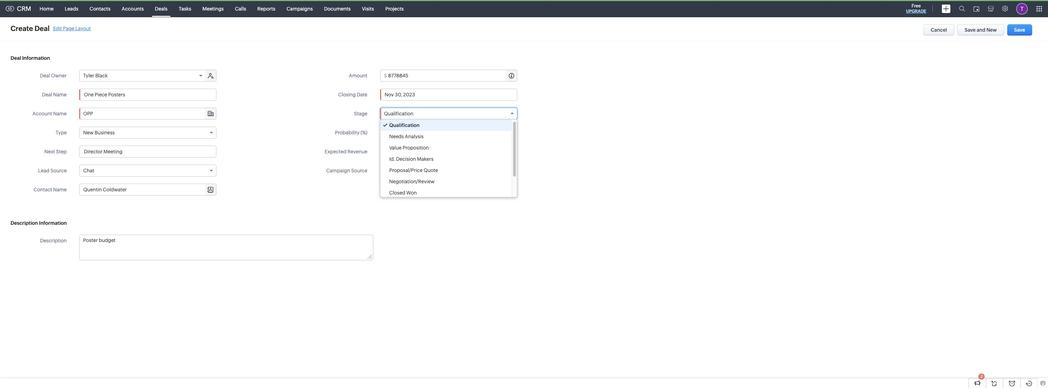 Task type: locate. For each thing, give the bounding box(es) containing it.
source
[[50, 168, 67, 174], [351, 168, 368, 174]]

1 horizontal spatial description
[[40, 238, 67, 244]]

information
[[22, 55, 50, 61], [39, 220, 67, 226]]

1 vertical spatial information
[[39, 220, 67, 226]]

contacts
[[90, 6, 110, 11]]

name for contact name
[[53, 187, 67, 193]]

name
[[53, 92, 67, 98], [53, 111, 67, 117], [53, 187, 67, 193]]

contact name
[[34, 187, 67, 193]]

leads link
[[59, 0, 84, 17]]

1 source from the left
[[50, 168, 67, 174]]

home link
[[34, 0, 59, 17]]

Tyler Black field
[[80, 70, 206, 81]]

free
[[912, 3, 921, 8]]

value proposition option
[[381, 142, 512, 153]]

1 horizontal spatial source
[[351, 168, 368, 174]]

new inside field
[[83, 130, 94, 136]]

id.
[[389, 156, 395, 162]]

name for deal name
[[53, 92, 67, 98]]

deal for deal name
[[42, 92, 52, 98]]

proposal/price quote option
[[381, 165, 512, 176]]

information up deal owner
[[22, 55, 50, 61]]

id. decision makers
[[389, 156, 434, 162]]

deal left edit
[[35, 24, 50, 32]]

qualification option
[[381, 120, 512, 131]]

2 name from the top
[[53, 111, 67, 117]]

needs analysis option
[[381, 131, 512, 142]]

new left business
[[83, 130, 94, 136]]

expected
[[325, 149, 347, 155]]

description for description
[[40, 238, 67, 244]]

1 save from the left
[[965, 27, 976, 33]]

0 horizontal spatial save
[[965, 27, 976, 33]]

1 vertical spatial qualification
[[389, 123, 420, 128]]

deal left owner
[[40, 73, 50, 79]]

decision
[[396, 156, 416, 162]]

qualification up needs
[[384, 111, 414, 117]]

new
[[987, 27, 997, 33], [83, 130, 94, 136]]

save down profile element
[[1014, 27, 1025, 33]]

closing
[[338, 92, 356, 98]]

1 name from the top
[[53, 92, 67, 98]]

name right account
[[53, 111, 67, 117]]

source down revenue
[[351, 168, 368, 174]]

3 name from the top
[[53, 187, 67, 193]]

probability
[[335, 130, 360, 136]]

0 vertical spatial qualification
[[384, 111, 414, 117]]

next step
[[44, 149, 67, 155]]

0 horizontal spatial source
[[50, 168, 67, 174]]

2 source from the left
[[351, 168, 368, 174]]

calls
[[235, 6, 246, 11]]

information for description information
[[39, 220, 67, 226]]

deal for deal information
[[11, 55, 21, 61]]

source for campaign source
[[351, 168, 368, 174]]

0 vertical spatial new
[[987, 27, 997, 33]]

stage
[[354, 111, 368, 117]]

1 vertical spatial name
[[53, 111, 67, 117]]

needs
[[389, 134, 404, 139]]

0 vertical spatial description
[[11, 220, 38, 226]]

deal up account name in the top left of the page
[[42, 92, 52, 98]]

information down contact name
[[39, 220, 67, 226]]

leads
[[65, 6, 78, 11]]

2 vertical spatial name
[[53, 187, 67, 193]]

deal down create
[[11, 55, 21, 61]]

0 vertical spatial information
[[22, 55, 50, 61]]

1 horizontal spatial new
[[987, 27, 997, 33]]

None field
[[80, 108, 216, 119], [80, 184, 216, 195], [80, 108, 216, 119], [80, 184, 216, 195]]

edit
[[53, 26, 62, 31]]

Chat field
[[79, 165, 217, 177]]

description
[[11, 220, 38, 226], [40, 238, 67, 244]]

save and new
[[965, 27, 997, 33]]

campaigns link
[[281, 0, 319, 17]]

source right lead
[[50, 168, 67, 174]]

1 vertical spatial new
[[83, 130, 94, 136]]

cancel
[[931, 27, 947, 33]]

meetings
[[203, 6, 224, 11]]

edit page layout link
[[53, 26, 91, 31]]

proposal/price
[[389, 168, 423, 173]]

deal
[[35, 24, 50, 32], [11, 55, 21, 61], [40, 73, 50, 79], [42, 92, 52, 98]]

description information
[[11, 220, 67, 226]]

0 vertical spatial name
[[53, 92, 67, 98]]

0 horizontal spatial description
[[11, 220, 38, 226]]

new right the and
[[987, 27, 997, 33]]

won
[[406, 190, 417, 196]]

0 horizontal spatial new
[[83, 130, 94, 136]]

save for save
[[1014, 27, 1025, 33]]

makers
[[417, 156, 434, 162]]

projects
[[385, 6, 404, 11]]

None text field
[[80, 108, 216, 119], [380, 127, 517, 139], [79, 146, 217, 158], [80, 184, 216, 195], [80, 235, 373, 260], [80, 108, 216, 119], [380, 127, 517, 139], [79, 146, 217, 158], [80, 184, 216, 195], [80, 235, 373, 260]]

calls link
[[229, 0, 252, 17]]

save left the and
[[965, 27, 976, 33]]

tasks
[[179, 6, 191, 11]]

1 horizontal spatial save
[[1014, 27, 1025, 33]]

step
[[56, 149, 67, 155]]

deal information
[[11, 55, 50, 61]]

name right contact
[[53, 187, 67, 193]]

and
[[977, 27, 986, 33]]

search element
[[955, 0, 970, 17]]

type
[[56, 130, 67, 136]]

accounts
[[122, 6, 144, 11]]

free upgrade
[[906, 3, 927, 14]]

profile image
[[1017, 3, 1028, 14]]

create menu image
[[942, 4, 951, 13]]

accounts link
[[116, 0, 149, 17]]

2
[[981, 375, 983, 379]]

projects link
[[380, 0, 410, 17]]

New Business field
[[79, 127, 217, 139]]

1 vertical spatial description
[[40, 238, 67, 244]]

value proposition
[[389, 145, 429, 151]]

name down owner
[[53, 92, 67, 98]]

save
[[965, 27, 976, 33], [1014, 27, 1025, 33]]

2 save from the left
[[1014, 27, 1025, 33]]

None text field
[[388, 70, 517, 81], [79, 89, 217, 101], [388, 70, 517, 81], [79, 89, 217, 101]]

deals
[[155, 6, 168, 11]]

list box
[[381, 120, 517, 199]]

visits link
[[356, 0, 380, 17]]

meetings link
[[197, 0, 229, 17]]

tasks link
[[173, 0, 197, 17]]

information for deal information
[[22, 55, 50, 61]]

qualification
[[384, 111, 414, 117], [389, 123, 420, 128]]

campaign
[[326, 168, 350, 174]]

qualification up needs analysis
[[389, 123, 420, 128]]

quote
[[424, 168, 438, 173]]



Task type: vqa. For each thing, say whether or not it's contained in the screenshot.
campaigns link
yes



Task type: describe. For each thing, give the bounding box(es) containing it.
closed won option
[[381, 187, 512, 199]]

deal name
[[42, 92, 67, 98]]

deals link
[[149, 0, 173, 17]]

contacts link
[[84, 0, 116, 17]]

Qualification field
[[380, 108, 517, 120]]

closed
[[389, 190, 405, 196]]

list box containing qualification
[[381, 120, 517, 199]]

(%)
[[361, 130, 368, 136]]

owner
[[51, 73, 67, 79]]

$
[[384, 73, 387, 79]]

id. decision makers option
[[381, 153, 512, 165]]

closed won
[[389, 190, 417, 196]]

expected revenue
[[325, 149, 368, 155]]

create
[[11, 24, 33, 32]]

business
[[95, 130, 115, 136]]

probability (%)
[[335, 130, 368, 136]]

date
[[357, 92, 368, 98]]

source for lead source
[[50, 168, 67, 174]]

closing date
[[338, 92, 368, 98]]

tyler black
[[83, 73, 108, 79]]

crm
[[17, 5, 31, 12]]

qualification inside field
[[384, 111, 414, 117]]

proposal/price quote
[[389, 168, 438, 173]]

description for description information
[[11, 220, 38, 226]]

lead source
[[38, 168, 67, 174]]

cancel button
[[924, 24, 955, 36]]

new inside button
[[987, 27, 997, 33]]

lead
[[38, 168, 49, 174]]

tyler
[[83, 73, 94, 79]]

negotiation/review option
[[381, 176, 512, 187]]

qualification inside 'option'
[[389, 123, 420, 128]]

value
[[389, 145, 402, 151]]

create menu element
[[938, 0, 955, 17]]

account name
[[32, 111, 67, 117]]

reports link
[[252, 0, 281, 17]]

home
[[40, 6, 54, 11]]

documents
[[324, 6, 351, 11]]

page
[[63, 26, 74, 31]]

analysis
[[405, 134, 424, 139]]

upgrade
[[906, 9, 927, 14]]

campaign source
[[326, 168, 368, 174]]

account
[[32, 111, 52, 117]]

reports
[[257, 6, 275, 11]]

save for save and new
[[965, 27, 976, 33]]

create deal edit page layout
[[11, 24, 91, 32]]

name for account name
[[53, 111, 67, 117]]

profile element
[[1012, 0, 1032, 17]]

save and new button
[[958, 24, 1005, 36]]

layout
[[75, 26, 91, 31]]

documents link
[[319, 0, 356, 17]]

chat
[[83, 168, 94, 174]]

crm link
[[6, 5, 31, 12]]

deal owner
[[40, 73, 67, 79]]

proposition
[[403, 145, 429, 151]]

save button
[[1007, 24, 1033, 36]]

black
[[95, 73, 108, 79]]

revenue
[[348, 149, 368, 155]]

campaigns
[[287, 6, 313, 11]]

search image
[[959, 6, 965, 12]]

visits
[[362, 6, 374, 11]]

calendar image
[[974, 6, 980, 11]]

contact
[[34, 187, 52, 193]]

negotiation/review
[[389, 179, 435, 184]]

new business
[[83, 130, 115, 136]]

needs analysis
[[389, 134, 424, 139]]

deal for deal owner
[[40, 73, 50, 79]]

next
[[44, 149, 55, 155]]

MMM D, YYYY text field
[[380, 89, 517, 101]]

amount
[[349, 73, 368, 79]]



